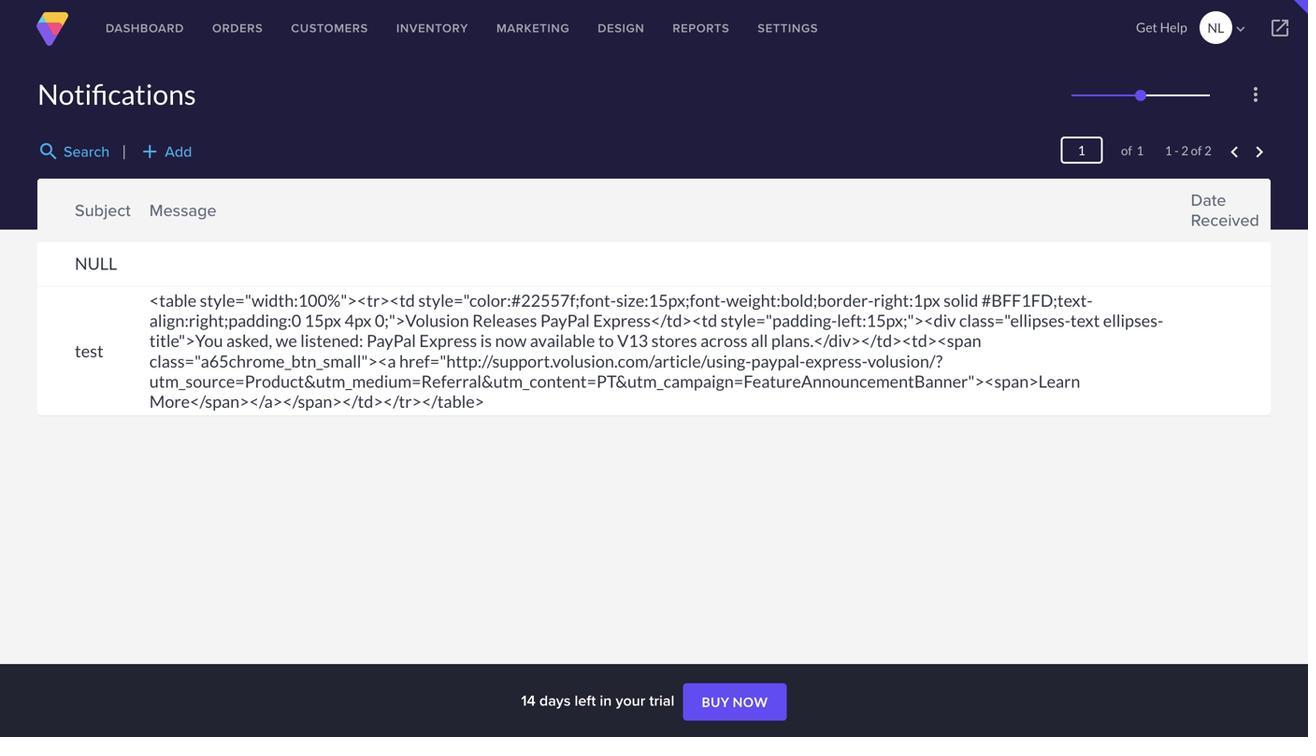 Task type: vqa. For each thing, say whether or not it's contained in the screenshot.
to
yes



Task type: describe. For each thing, give the bounding box(es) containing it.
 inside the   date received
[[1178, 198, 1195, 215]]

style="padding-
[[721, 310, 837, 331]]

-
[[1175, 143, 1179, 158]]

 inside the   date received
[[1178, 208, 1195, 225]]

4px
[[345, 310, 372, 331]]

|
[[122, 142, 126, 160]]

get
[[1136, 19, 1158, 35]]

14 days left in your trial
[[521, 689, 679, 711]]

add
[[139, 140, 161, 163]]

search
[[64, 140, 110, 162]]

search
[[37, 140, 60, 163]]

all
[[751, 330, 768, 351]]

<table style="width:100%"><tr><td style="color:#22557f;font-size:15px;font-weight:bold;border-right:1px solid #bff1fd;text- align:right;padding:0 15px 4px 0;">volusion releases paypal express</td><td style="padding-left:15px;"><div class="ellipses-text ellipses- title">you asked, we listened: paypal express is now available to v13 stores across all plans.</div></td><td><span class="a65chrome_btn_small"><a href="http://support.volusion.com/article/using-paypal-express-volusion/? utm_source=product&utm_medium=referral&utm_content=pt&utm_campaign=featureannouncementbanner"><span>learn more</span></a></span></td></tr></table>
[[149, 290, 1164, 412]]

inventory
[[396, 19, 469, 37]]

dashboard link
[[92, 0, 198, 56]]

test
[[75, 340, 104, 361]]

ellipses-
[[1104, 310, 1164, 331]]

notifications
[[37, 77, 196, 111]]

keyboard_arrow_left
[[1224, 141, 1246, 163]]

#bff1fd;text-
[[982, 290, 1093, 311]]

express
[[419, 330, 477, 351]]

now
[[733, 694, 768, 710]]

buy now
[[702, 694, 768, 710]]

left
[[575, 689, 596, 711]]

subject link
[[75, 198, 131, 222]]

1 2 from the left
[[1182, 143, 1189, 158]]

reports
[[673, 19, 730, 37]]

get help
[[1136, 19, 1188, 35]]

<table
[[149, 290, 197, 311]]

now
[[495, 330, 527, 351]]

date received link
[[1191, 188, 1262, 232]]

15px
[[305, 310, 341, 331]]

paypal-
[[752, 351, 806, 371]]

asked,
[[226, 330, 272, 351]]

plans.</div></td><td><span
[[772, 330, 982, 351]]

1 horizontal spatial paypal
[[540, 310, 590, 331]]

1 1 from the left
[[1137, 143, 1144, 158]]

trial
[[649, 689, 675, 711]]


[[1269, 17, 1292, 39]]

 link for message
[[135, 198, 154, 215]]

add
[[165, 140, 192, 162]]

title">you
[[149, 330, 223, 351]]

in
[[600, 689, 612, 711]]

  date received
[[1178, 188, 1260, 232]]

nl
[[1208, 20, 1225, 36]]

express-
[[806, 351, 868, 371]]

weight:bold;border-
[[726, 290, 874, 311]]

null
[[75, 253, 117, 274]]

2 of from the left
[[1191, 143, 1202, 158]]


[[1233, 21, 1250, 37]]



Task type: locate. For each thing, give the bounding box(es) containing it.
2  from the left
[[1178, 208, 1195, 225]]

message
[[149, 198, 217, 222]]

express</td><td
[[593, 310, 718, 331]]

left:15px;"><div
[[837, 310, 956, 331]]






subject element
[[37, 179, 140, 241]]

available
[[530, 330, 595, 351]]

0 horizontal spatial 
[[136, 208, 153, 225]]

2 1 from the left
[[1165, 143, 1173, 158]]

buy now link
[[683, 683, 787, 721]]

0 horizontal spatial  link
[[135, 208, 154, 225]]

1 horizontal spatial of
[[1191, 143, 1202, 158]]

2 right - on the top
[[1182, 143, 1189, 158]]

across
[[701, 330, 748, 351]]

 link
[[135, 208, 154, 225], [1177, 208, 1196, 225]]

more_vert
[[1245, 83, 1267, 106]]

orders
[[212, 19, 263, 37]]

1 horizontal spatial 1
[[1165, 143, 1173, 158]]

14
[[521, 689, 536, 711]]

1 of from the left
[[1121, 143, 1133, 158]]

of
[[1121, 143, 1133, 158], [1191, 143, 1202, 158]]


[[136, 208, 153, 225], [1178, 208, 1195, 225]]

 inside subject   message
[[136, 198, 153, 215]]

None text field
[[1061, 137, 1103, 164]]

href="http://support.volusion.com/article/using-
[[399, 351, 752, 371]]

align:right;padding:0
[[149, 310, 301, 331]]

1 horizontal spatial  link
[[1177, 208, 1196, 225]]

1 horizontal spatial  link
[[1177, 198, 1196, 215]]

 link for date received
[[1177, 208, 1196, 225]]

help
[[1160, 19, 1188, 35]]

date
[[1191, 188, 1227, 212]]

1 horizontal spatial 
[[1178, 208, 1195, 225]]

customers
[[291, 19, 368, 37]]

nl 
[[1208, 20, 1250, 37]]

received
[[1191, 208, 1260, 232]]

2  from the left
[[1178, 198, 1195, 215]]

1  from the left
[[136, 208, 153, 225]]

keyboard_arrow_left keyboard_arrow_right
[[1224, 141, 1271, 163]]

design
[[598, 19, 645, 37]]

buy
[[702, 694, 730, 710]]

 link for date received
[[1177, 198, 1196, 215]]

of right - on the top
[[1191, 143, 1202, 158]]

v13
[[617, 330, 648, 351]]

search search
[[37, 140, 110, 163]]

2 left keyboard_arrow_left link
[[1205, 143, 1212, 158]]

1 - 2 of 2
[[1165, 143, 1212, 158]]

message link
[[149, 198, 217, 222]]






message element
[[140, 179, 1182, 241]]

style="width:100%"><tr><td
[[200, 290, 415, 311]]

class="a65chrome_btn_small"><a
[[149, 351, 396, 371]]

stores
[[652, 330, 697, 351]]

 link
[[135, 198, 154, 215], [1177, 198, 1196, 215]]

 link
[[1252, 0, 1309, 56]]

0 horizontal spatial 2
[[1182, 143, 1189, 158]]

style="color:#22557f;font-
[[418, 290, 616, 311]]

more_vert button
[[1241, 80, 1271, 109]]

 inside subject   message
[[136, 208, 153, 225]]

0 horizontal spatial  link
[[135, 198, 154, 215]]

2
[[1182, 143, 1189, 158], [1205, 143, 1212, 158]]

volusion/?
[[868, 351, 943, 371]]

class="ellipses-
[[960, 310, 1071, 331]]

0 horizontal spatial 1
[[1137, 143, 1144, 158]]

1  from the left
[[136, 198, 153, 215]]

1  link from the left
[[135, 198, 154, 215]]

1 horizontal spatial 2
[[1205, 143, 1212, 158]]

0 horizontal spatial 
[[136, 198, 153, 215]]

more</span></a></span></td></tr></table>
[[149, 391, 485, 412]]

days
[[540, 689, 571, 711]]

subject   message
[[75, 198, 217, 225]]

add add
[[139, 140, 192, 163]]

keyboard_arrow_left link
[[1224, 141, 1246, 163]]

keyboard_arrow_right link
[[1249, 141, 1271, 163]]

1 horizontal spatial 
[[1178, 198, 1195, 215]]

1  link from the left
[[135, 208, 154, 225]]

size:15px;font-
[[616, 290, 726, 311]]

2 2 from the left
[[1205, 143, 1212, 158]]

of 1
[[1109, 143, 1144, 158]]

utm_source=product&utm_medium=referral&utm_content=pt&utm_campaign=featureannouncementbanner"><span>learn
[[149, 371, 1081, 391]]

releases
[[472, 310, 537, 331]]

 link for message
[[135, 208, 154, 225]]

dashboard
[[106, 19, 184, 37]]

keyboard_arrow_right
[[1249, 141, 1271, 163]]

to
[[598, 330, 614, 351]]

paypal up href="http://support.volusion.com/article/using-
[[540, 310, 590, 331]]

is
[[480, 330, 492, 351]]

0 horizontal spatial of
[[1121, 143, 1133, 158]]

right:1px
[[874, 290, 941, 311]]


[[136, 198, 153, 215], [1178, 198, 1195, 215]]

we
[[276, 330, 297, 351]]

marketing
[[497, 19, 570, 37]]

of left - on the top
[[1121, 143, 1133, 158]]

0 horizontal spatial paypal
[[367, 330, 416, 351]]

2  link from the left
[[1177, 198, 1196, 215]]

subject
[[75, 198, 131, 222]]

paypal
[[540, 310, 590, 331], [367, 330, 416, 351]]

0;">volusion
[[375, 310, 469, 331]]

listened:
[[301, 330, 363, 351]]

2  link from the left
[[1177, 208, 1196, 225]]






date received element
[[1182, 179, 1271, 241]]

solid
[[944, 290, 979, 311]]

1
[[1137, 143, 1144, 158], [1165, 143, 1173, 158]]

paypal left 'express'
[[367, 330, 416, 351]]

text
[[1071, 310, 1100, 331]]

your
[[616, 689, 646, 711]]

settings
[[758, 19, 818, 37]]



